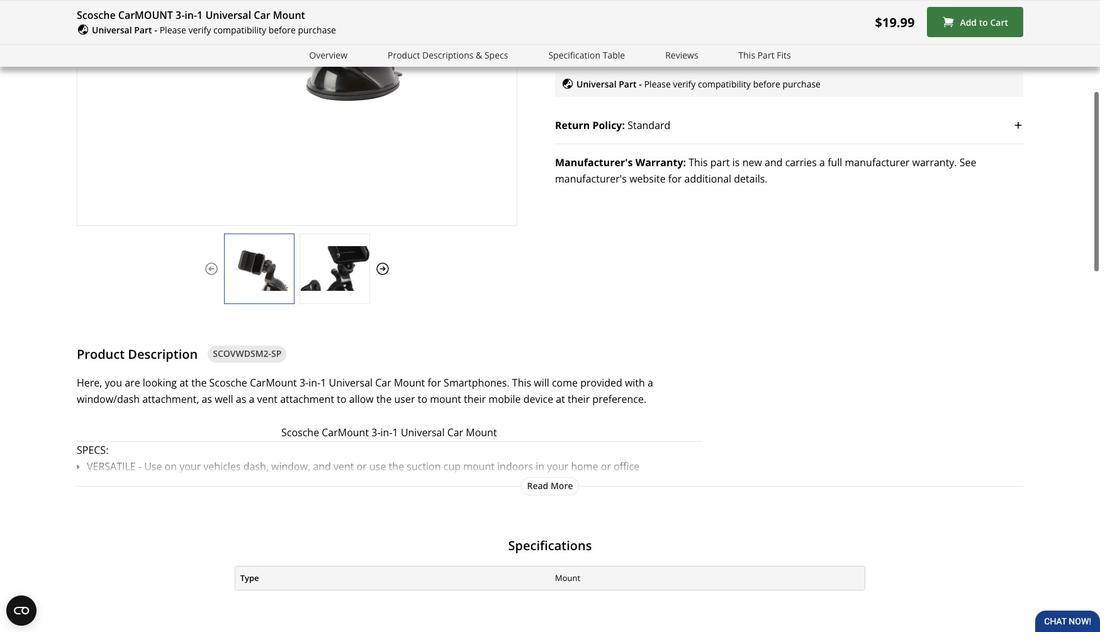 Task type: locate. For each thing, give the bounding box(es) containing it.
to right user
[[418, 393, 428, 407]]

mount up up
[[464, 460, 495, 474]]

to left allow
[[337, 393, 347, 407]]

2 your from the left
[[548, 460, 569, 474]]

1 horizontal spatial for
[[669, 172, 682, 186]]

3- right the carmount
[[176, 8, 185, 22]]

&
[[879, 11, 885, 22], [476, 49, 483, 61]]

please down 'scosche carmount 3-in-1 universal car mount' on the top of the page
[[160, 24, 186, 36]]

1 horizontal spatial scovwdsm2-sp scosche carmount 3-in-1 universal car mount, image
[[300, 246, 370, 291]]

this
[[739, 49, 756, 61], [689, 155, 708, 169], [513, 376, 532, 390]]

their
[[464, 393, 486, 407], [568, 393, 590, 407]]

dash,
[[244, 460, 269, 474]]

part left fits
[[758, 49, 775, 61]]

2 horizontal spatial car
[[448, 426, 464, 440]]

the inside the versatile - use on your vehicles dash, window, and vent or use the suction cup mount indoors in your home or office adjustable - the mount arms adjust to fit smartphones, tables, or gps devices up to 3.5" wide
[[389, 460, 404, 474]]

office
[[614, 460, 640, 474]]

0 horizontal spatial &
[[476, 49, 483, 61]]

vent inside the here, you are looking at the scosche carmount 3-in-1 universal car mount for smartphones. this will come provided with a window/dash attachment, as well as a vent attachment to allow the user to mount their mobile device at their preference.
[[257, 393, 278, 407]]

of
[[670, 48, 677, 59]]

please down authorized dealer of scosche
[[645, 78, 671, 90]]

here, you are looking at the scosche carmount 3-in-1 universal car mount for smartphones. this will come provided with a window/dash attachment, as well as a vent attachment to allow the user to mount their mobile device at their preference.
[[77, 376, 654, 407]]

their down come
[[568, 393, 590, 407]]

vent left attachment
[[257, 393, 278, 407]]

1 for carmount
[[197, 8, 203, 22]]

product left descriptions
[[388, 49, 420, 61]]

a
[[820, 155, 826, 169], [648, 376, 654, 390], [249, 393, 255, 407]]

0 horizontal spatial universal part - please verify compatibility before purchase
[[92, 24, 336, 36]]

this for part
[[739, 49, 756, 61]]

carries
[[786, 155, 818, 169]]

provided
[[581, 376, 623, 390]]

verify down 'scosche carmount 3-in-1 universal car mount' on the top of the page
[[189, 24, 211, 36]]

2 their from the left
[[568, 393, 590, 407]]

0 horizontal spatial your
[[180, 460, 201, 474]]

or left gps
[[392, 476, 402, 490]]

and inside this part is new and carries a full manufacturer warranty. see manufacturer's website for additional details.
[[765, 155, 783, 169]]

your right on
[[180, 460, 201, 474]]

smartphones,
[[290, 476, 355, 490]]

scosche
[[77, 8, 116, 22], [680, 48, 712, 59], [209, 376, 247, 390], [282, 426, 319, 440]]

3- up use
[[372, 426, 381, 440]]

compatibility
[[213, 24, 266, 36], [698, 78, 751, 90]]

1 horizontal spatial your
[[548, 460, 569, 474]]

in- up attachment
[[309, 376, 321, 390]]

1 horizontal spatial please
[[645, 78, 671, 90]]

0 horizontal spatial their
[[464, 393, 486, 407]]

a right well on the left
[[249, 393, 255, 407]]

for left smartphones. on the left bottom
[[428, 376, 441, 390]]

add to cart
[[961, 16, 1009, 28]]

in- right the carmount
[[185, 8, 197, 22]]

at up attachment, on the bottom left of page
[[180, 376, 189, 390]]

as left well on the left
[[202, 393, 212, 407]]

trusted
[[887, 11, 919, 22]]

product up the here,
[[77, 345, 125, 362]]

universal
[[206, 8, 251, 22], [92, 24, 132, 36], [577, 78, 617, 90], [329, 376, 373, 390], [401, 426, 445, 440]]

1 horizontal spatial as
[[236, 393, 246, 407]]

0 horizontal spatial and
[[313, 460, 331, 474]]

compatibility down 'scosche' link
[[698, 78, 751, 90]]

1 vertical spatial 1
[[321, 376, 326, 390]]

mount down smartphones. on the left bottom
[[430, 393, 462, 407]]

0 vertical spatial this
[[739, 49, 756, 61]]

1 vertical spatial verify
[[674, 78, 696, 90]]

1 horizontal spatial at
[[556, 393, 566, 407]]

2 vertical spatial the
[[389, 460, 404, 474]]

to inside button
[[980, 16, 989, 28]]

scovwdsm2-sp
[[213, 348, 282, 360]]

sp
[[272, 348, 282, 360]]

1 for carmount
[[393, 426, 399, 440]]

to right up
[[478, 476, 488, 490]]

1 up attachment
[[321, 376, 326, 390]]

the
[[154, 476, 171, 490]]

0 vertical spatial at
[[180, 376, 189, 390]]

universal part - please verify compatibility before purchase down 'scosche' link
[[577, 78, 821, 90]]

suction
[[407, 460, 441, 474]]

-
[[154, 24, 157, 36], [639, 78, 642, 90], [138, 460, 142, 474], [148, 476, 151, 490]]

0 vertical spatial purchase
[[298, 24, 336, 36]]

1 vertical spatial product
[[77, 345, 125, 362]]

your right in
[[548, 460, 569, 474]]

or left office
[[601, 460, 612, 474]]

0 horizontal spatial part
[[134, 24, 152, 36]]

to
[[980, 16, 989, 28], [337, 393, 347, 407], [418, 393, 428, 407], [266, 476, 276, 490], [478, 476, 488, 490]]

0 horizontal spatial before
[[269, 24, 296, 36]]

2 horizontal spatial this
[[739, 49, 756, 61]]

0 vertical spatial a
[[820, 155, 826, 169]]

carmount
[[250, 376, 297, 390], [322, 426, 369, 440]]

0 horizontal spatial this
[[513, 376, 532, 390]]

0 vertical spatial product
[[388, 49, 420, 61]]

vent up smartphones,
[[334, 460, 354, 474]]

are
[[125, 376, 140, 390]]

go to right image image
[[375, 261, 391, 276]]

wide
[[511, 476, 533, 490]]

0 vertical spatial the
[[191, 376, 207, 390]]

mount down on
[[174, 476, 205, 490]]

specification table
[[549, 49, 626, 61]]

window,
[[272, 460, 311, 474]]

scosche up well on the left
[[209, 376, 247, 390]]

& for excellent
[[879, 11, 885, 22]]

and
[[765, 155, 783, 169], [313, 460, 331, 474]]

2 horizontal spatial 3-
[[372, 426, 381, 440]]

mobile
[[489, 393, 521, 407]]

1 vertical spatial please
[[645, 78, 671, 90]]

0 vertical spatial car
[[254, 8, 271, 22]]

universal inside the here, you are looking at the scosche carmount 3-in-1 universal car mount for smartphones. this will come provided with a window/dash attachment, as well as a vent attachment to allow the user to mount their mobile device at their preference.
[[329, 376, 373, 390]]

this left will
[[513, 376, 532, 390]]

carmount inside the here, you are looking at the scosche carmount 3-in-1 universal car mount for smartphones. this will come provided with a window/dash attachment, as well as a vent attachment to allow the user to mount their mobile device at their preference.
[[250, 376, 297, 390]]

2 horizontal spatial a
[[820, 155, 826, 169]]

in-
[[185, 8, 197, 22], [309, 376, 321, 390], [381, 426, 393, 440]]

1 vertical spatial vent
[[334, 460, 354, 474]]

scosche down attachment
[[282, 426, 319, 440]]

for down warranty:
[[669, 172, 682, 186]]

0 horizontal spatial in-
[[185, 8, 197, 22]]

1 vertical spatial this
[[689, 155, 708, 169]]

part down authorized
[[619, 78, 637, 90]]

1 vertical spatial mount
[[464, 460, 495, 474]]

1 vertical spatial 3-
[[300, 376, 309, 390]]

product descriptions & specs
[[388, 49, 509, 61]]

1 horizontal spatial this
[[689, 155, 708, 169]]

scosche link
[[680, 47, 712, 61]]

0 vertical spatial mount
[[430, 393, 462, 407]]

manufacturer's warranty:
[[556, 155, 687, 169]]

1 horizontal spatial mount
[[430, 393, 462, 407]]

2 vertical spatial a
[[249, 393, 255, 407]]

and right 'new'
[[765, 155, 783, 169]]

1 horizontal spatial or
[[392, 476, 402, 490]]

1 vertical spatial part
[[758, 49, 775, 61]]

- down the carmount
[[154, 24, 157, 36]]

1 vertical spatial car
[[376, 376, 392, 390]]

see
[[960, 155, 977, 169]]

0 vertical spatial 3-
[[176, 8, 185, 22]]

0 horizontal spatial as
[[202, 393, 212, 407]]

part
[[134, 24, 152, 36], [758, 49, 775, 61], [619, 78, 637, 90]]

0 horizontal spatial please
[[160, 24, 186, 36]]

1 horizontal spatial universal part - please verify compatibility before purchase
[[577, 78, 821, 90]]

mount
[[273, 8, 305, 22], [394, 376, 425, 390], [466, 426, 497, 440], [556, 573, 581, 584]]

this for part
[[689, 155, 708, 169]]

scosche right of
[[680, 48, 712, 59]]

1 horizontal spatial before
[[754, 78, 781, 90]]

authorized dealer of scosche
[[598, 48, 712, 59]]

standard
[[628, 118, 671, 132]]

1 vertical spatial and
[[313, 460, 331, 474]]

specification
[[549, 49, 601, 61]]

2 horizontal spatial 1
[[393, 426, 399, 440]]

1 horizontal spatial part
[[619, 78, 637, 90]]

0 horizontal spatial 3-
[[176, 8, 185, 22]]

1 scovwdsm2-sp scosche carmount 3-in-1 universal car mount, image from the left
[[225, 246, 294, 291]]

their down smartphones. on the left bottom
[[464, 393, 486, 407]]

universal part - please verify compatibility before purchase down 'scosche carmount 3-in-1 universal car mount' on the top of the page
[[92, 24, 336, 36]]

the left user
[[377, 393, 392, 407]]

2 vertical spatial this
[[513, 376, 532, 390]]

2 vertical spatial in-
[[381, 426, 393, 440]]

1 horizontal spatial 3-
[[300, 376, 309, 390]]

1 horizontal spatial car
[[376, 376, 392, 390]]

the right use
[[389, 460, 404, 474]]

part down the carmount
[[134, 24, 152, 36]]

3- up attachment
[[300, 376, 309, 390]]

specifications
[[509, 537, 592, 554]]

versatile
[[87, 460, 136, 474]]

& inside "link"
[[476, 49, 483, 61]]

0 vertical spatial please
[[160, 24, 186, 36]]

1 as from the left
[[202, 393, 212, 407]]

scovwdsm2-sp scosche carmount 3-in-1 universal car mount, image
[[225, 246, 294, 291], [300, 246, 370, 291]]

cup
[[444, 460, 461, 474]]

use
[[144, 460, 162, 474]]

0 horizontal spatial vent
[[257, 393, 278, 407]]

carmount
[[118, 8, 173, 22]]

1 vertical spatial in-
[[309, 376, 321, 390]]

in- up use
[[381, 426, 393, 440]]

product inside "link"
[[388, 49, 420, 61]]

or left use
[[357, 460, 367, 474]]

excellent
[[840, 11, 877, 22]]

0 horizontal spatial at
[[180, 376, 189, 390]]

the up attachment, on the bottom left of page
[[191, 376, 207, 390]]

2 horizontal spatial in-
[[381, 426, 393, 440]]

& left trusted
[[879, 11, 885, 22]]

1 horizontal spatial &
[[879, 11, 885, 22]]

1 horizontal spatial product
[[388, 49, 420, 61]]

1 horizontal spatial and
[[765, 155, 783, 169]]

come
[[552, 376, 578, 390]]

0 vertical spatial and
[[765, 155, 783, 169]]

a left full
[[820, 155, 826, 169]]

2 horizontal spatial or
[[601, 460, 612, 474]]

1 horizontal spatial a
[[648, 376, 654, 390]]

and up smartphones,
[[313, 460, 331, 474]]

warranty.
[[913, 155, 958, 169]]

1 vertical spatial &
[[476, 49, 483, 61]]

1 down user
[[393, 426, 399, 440]]

1 inside the here, you are looking at the scosche carmount 3-in-1 universal car mount for smartphones. this will come provided with a window/dash attachment, as well as a vent attachment to allow the user to mount their mobile device at their preference.
[[321, 376, 326, 390]]

2 horizontal spatial mount
[[464, 460, 495, 474]]

1 horizontal spatial vent
[[334, 460, 354, 474]]

1 horizontal spatial their
[[568, 393, 590, 407]]

carmount down sp
[[250, 376, 297, 390]]

0 vertical spatial compatibility
[[213, 24, 266, 36]]

tables,
[[358, 476, 389, 490]]

product
[[388, 49, 420, 61], [77, 345, 125, 362]]

0 horizontal spatial product
[[77, 345, 125, 362]]

carmount down allow
[[322, 426, 369, 440]]

home
[[572, 460, 599, 474]]

in
[[536, 460, 545, 474]]

this up additional
[[689, 155, 708, 169]]

0 horizontal spatial compatibility
[[213, 24, 266, 36]]

this inside this part is new and carries a full manufacturer warranty. see manufacturer's website for additional details.
[[689, 155, 708, 169]]

to right add
[[980, 16, 989, 28]]

1 horizontal spatial verify
[[674, 78, 696, 90]]

at down come
[[556, 393, 566, 407]]

a right with
[[648, 376, 654, 390]]

2 vertical spatial 1
[[393, 426, 399, 440]]

& left specs
[[476, 49, 483, 61]]

0 horizontal spatial verify
[[189, 24, 211, 36]]

0 horizontal spatial car
[[254, 8, 271, 22]]

1 right the carmount
[[197, 8, 203, 22]]

or
[[357, 460, 367, 474], [601, 460, 612, 474], [392, 476, 402, 490]]

1 horizontal spatial compatibility
[[698, 78, 751, 90]]

specification table link
[[549, 48, 626, 63]]

0 horizontal spatial 1
[[197, 8, 203, 22]]

0 vertical spatial for
[[669, 172, 682, 186]]

mount inside the here, you are looking at the scosche carmount 3-in-1 universal car mount for smartphones. this will come provided with a window/dash attachment, as well as a vent attachment to allow the user to mount their mobile device at their preference.
[[394, 376, 425, 390]]

0 horizontal spatial carmount
[[250, 376, 297, 390]]

2 scovwdsm2-sp scosche carmount 3-in-1 universal car mount, image from the left
[[300, 246, 370, 291]]

up
[[463, 476, 476, 490]]

purchase
[[298, 24, 336, 36], [783, 78, 821, 90]]

at
[[180, 376, 189, 390], [556, 393, 566, 407]]

the
[[191, 376, 207, 390], [377, 393, 392, 407], [389, 460, 404, 474]]

this left fits
[[739, 49, 756, 61]]

purchase down fits
[[783, 78, 821, 90]]

0 vertical spatial in-
[[185, 8, 197, 22]]

0 horizontal spatial for
[[428, 376, 441, 390]]

gps
[[404, 476, 423, 490]]

0 horizontal spatial or
[[357, 460, 367, 474]]

1 horizontal spatial in-
[[309, 376, 321, 390]]

for inside the here, you are looking at the scosche carmount 3-in-1 universal car mount for smartphones. this will come provided with a window/dash attachment, as well as a vent attachment to allow the user to mount their mobile device at their preference.
[[428, 376, 441, 390]]

compatibility down 'scosche carmount 3-in-1 universal car mount' on the top of the page
[[213, 24, 266, 36]]

reviews
[[666, 49, 699, 61]]

allow
[[349, 393, 374, 407]]

purchase up overview
[[298, 24, 336, 36]]

2 vertical spatial car
[[448, 426, 464, 440]]

return policy: standard
[[556, 118, 671, 132]]

verify down reviews link
[[674, 78, 696, 90]]

0 vertical spatial carmount
[[250, 376, 297, 390]]

arms
[[208, 476, 232, 490]]

as right well on the left
[[236, 393, 246, 407]]

details.
[[735, 172, 768, 186]]



Task type: describe. For each thing, give the bounding box(es) containing it.
table
[[603, 49, 626, 61]]

3.5"
[[490, 476, 509, 490]]

$19.99
[[876, 14, 915, 31]]

manufacturer
[[846, 155, 910, 169]]

3- for carmount
[[176, 8, 185, 22]]

1 their from the left
[[464, 393, 486, 407]]

in- for carmount
[[185, 8, 197, 22]]

0 vertical spatial verify
[[189, 24, 211, 36]]

car for carmount
[[254, 8, 271, 22]]

open widget image
[[6, 596, 37, 626]]

add
[[961, 16, 978, 28]]

you
[[105, 376, 122, 390]]

this inside the here, you are looking at the scosche carmount 3-in-1 universal car mount for smartphones. this will come provided with a window/dash attachment, as well as a vent attachment to allow the user to mount their mobile device at their preference.
[[513, 376, 532, 390]]

- left the
[[148, 476, 151, 490]]

car inside the here, you are looking at the scosche carmount 3-in-1 universal car mount for smartphones. this will come provided with a window/dash attachment, as well as a vent attachment to allow the user to mount their mobile device at their preference.
[[376, 376, 392, 390]]

mount inside the here, you are looking at the scosche carmount 3-in-1 universal car mount for smartphones. this will come provided with a window/dash attachment, as well as a vent attachment to allow the user to mount their mobile device at their preference.
[[430, 393, 462, 407]]

smartphones.
[[444, 376, 510, 390]]

adjust
[[234, 476, 263, 490]]

0 horizontal spatial a
[[249, 393, 255, 407]]

read more
[[527, 480, 573, 492]]

cart
[[991, 16, 1009, 28]]

descriptions
[[423, 49, 474, 61]]

product descriptions & specs link
[[388, 48, 509, 63]]

1 vertical spatial at
[[556, 393, 566, 407]]

1 vertical spatial purchase
[[783, 78, 821, 90]]

product for product descriptions & specs
[[388, 49, 420, 61]]

website
[[630, 172, 666, 186]]

1 vertical spatial compatibility
[[698, 78, 751, 90]]

versatile - use on your vehicles dash, window, and vent or use the suction cup mount indoors in your home or office adjustable - the mount arms adjust to fit smartphones, tables, or gps devices up to 3.5" wide
[[87, 460, 640, 490]]

to left fit
[[266, 476, 276, 490]]

this part is new and carries a full manufacturer warranty. see manufacturer's website for additional details.
[[556, 155, 977, 186]]

0 vertical spatial universal part - please verify compatibility before purchase
[[92, 24, 336, 36]]

scosche inside authorized dealer of scosche
[[680, 48, 712, 59]]

indoors
[[498, 460, 534, 474]]

on
[[165, 460, 177, 474]]

1 vertical spatial the
[[377, 393, 392, 407]]

use
[[370, 460, 386, 474]]

2 vertical spatial part
[[619, 78, 637, 90]]

new
[[743, 155, 763, 169]]

2 horizontal spatial part
[[758, 49, 775, 61]]

manufacturer's
[[556, 172, 627, 186]]

manufacturer's
[[556, 155, 633, 169]]

1 vertical spatial carmount
[[322, 426, 369, 440]]

in- for carmount
[[381, 426, 393, 440]]

& for descriptions
[[476, 49, 483, 61]]

adjustable
[[87, 476, 145, 490]]

authorized
[[598, 48, 640, 59]]

return
[[556, 118, 590, 132]]

will
[[534, 376, 550, 390]]

2 vertical spatial mount
[[174, 476, 205, 490]]

scosche carmount 3-in-1 universal car mount
[[77, 8, 305, 22]]

- left use
[[138, 460, 142, 474]]

well
[[215, 393, 233, 407]]

with
[[625, 376, 646, 390]]

part
[[711, 155, 730, 169]]

full
[[828, 155, 843, 169]]

this part fits link
[[739, 48, 792, 63]]

attachment
[[280, 393, 335, 407]]

0 vertical spatial before
[[269, 24, 296, 36]]

warranty:
[[636, 155, 687, 169]]

3- inside the here, you are looking at the scosche carmount 3-in-1 universal car mount for smartphones. this will come provided with a window/dash attachment, as well as a vent attachment to allow the user to mount their mobile device at their preference.
[[300, 376, 309, 390]]

this part fits
[[739, 49, 792, 61]]

3- for carmount
[[372, 426, 381, 440]]

and inside the versatile - use on your vehicles dash, window, and vent or use the suction cup mount indoors in your home or office adjustable - the mount arms adjust to fit smartphones, tables, or gps devices up to 3.5" wide
[[313, 460, 331, 474]]

for inside this part is new and carries a full manufacturer warranty. see manufacturer's website for additional details.
[[669, 172, 682, 186]]

rated excellent & trusted
[[814, 11, 919, 22]]

0 vertical spatial part
[[134, 24, 152, 36]]

in- inside the here, you are looking at the scosche carmount 3-in-1 universal car mount for smartphones. this will come provided with a window/dash attachment, as well as a vent attachment to allow the user to mount their mobile device at their preference.
[[309, 376, 321, 390]]

here,
[[77, 376, 102, 390]]

read
[[527, 480, 549, 492]]

scosche carmount 3-in-1 universal car mount
[[282, 426, 497, 440]]

overview
[[309, 49, 348, 61]]

reviews link
[[666, 48, 699, 63]]

type
[[240, 573, 259, 584]]

product for product description
[[77, 345, 125, 362]]

car for carmount
[[448, 426, 464, 440]]

scosche inside the here, you are looking at the scosche carmount 3-in-1 universal car mount for smartphones. this will come provided with a window/dash attachment, as well as a vent attachment to allow the user to mount their mobile device at their preference.
[[209, 376, 247, 390]]

policy:
[[593, 118, 625, 132]]

device
[[524, 393, 554, 407]]

add to cart button
[[928, 7, 1024, 37]]

description
[[128, 345, 198, 362]]

vent inside the versatile - use on your vehicles dash, window, and vent or use the suction cup mount indoors in your home or office adjustable - the mount arms adjust to fit smartphones, tables, or gps devices up to 3.5" wide
[[334, 460, 354, 474]]

fits
[[777, 49, 792, 61]]

scosche image
[[556, 45, 591, 62]]

rated
[[814, 11, 838, 22]]

specs:
[[77, 443, 109, 457]]

scosche left the carmount
[[77, 8, 116, 22]]

1 vertical spatial universal part - please verify compatibility before purchase
[[577, 78, 821, 90]]

additional
[[685, 172, 732, 186]]

1 your from the left
[[180, 460, 201, 474]]

1 vertical spatial before
[[754, 78, 781, 90]]

attachment,
[[142, 393, 199, 407]]

product description
[[77, 345, 198, 362]]

specs
[[485, 49, 509, 61]]

2 as from the left
[[236, 393, 246, 407]]

vehicles
[[204, 460, 241, 474]]

preference.
[[593, 393, 647, 407]]

fit
[[278, 476, 288, 490]]

more
[[551, 480, 573, 492]]

0 horizontal spatial purchase
[[298, 24, 336, 36]]

window/dash
[[77, 393, 140, 407]]

1 vertical spatial a
[[648, 376, 654, 390]]

dealer
[[642, 48, 668, 59]]

scovwdsm2-
[[213, 348, 272, 360]]

looking
[[143, 376, 177, 390]]

is
[[733, 155, 740, 169]]

a inside this part is new and carries a full manufacturer warranty. see manufacturer's website for additional details.
[[820, 155, 826, 169]]

overview link
[[309, 48, 348, 63]]

user
[[395, 393, 415, 407]]

- down authorized dealer of scosche
[[639, 78, 642, 90]]

devices
[[426, 476, 461, 490]]



Task type: vqa. For each thing, say whether or not it's contained in the screenshot.
the left 'Universal Part - Please verify compatibility before purchase'
yes



